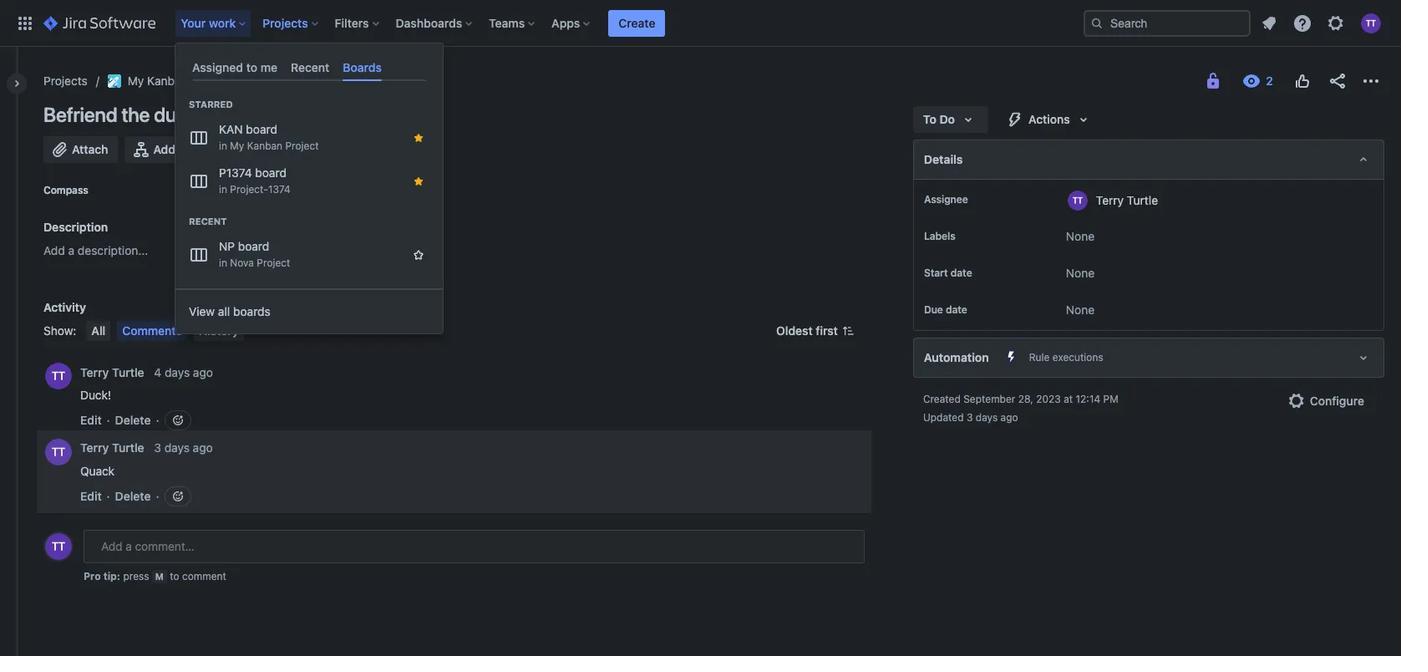 Task type: describe. For each thing, give the bounding box(es) containing it.
profile image of terry turtle image
[[45, 533, 72, 560]]

dashboards
[[396, 15, 462, 30]]

actions button
[[996, 106, 1104, 133]]

board for kan board
[[246, 122, 277, 136]]

automation element
[[914, 338, 1385, 378]]

my kanban project
[[128, 74, 229, 88]]

project-
[[230, 183, 268, 196]]

edit for quack
[[80, 489, 102, 503]]

teams
[[489, 15, 525, 30]]

my kanban project image
[[108, 74, 121, 88]]

automation
[[924, 350, 989, 364]]

kanban inside 'my kanban project' link
[[147, 74, 188, 88]]

created
[[924, 393, 961, 405]]

add reaction image
[[171, 490, 184, 503]]

0 vertical spatial recent
[[291, 60, 330, 74]]

rule
[[1030, 351, 1050, 364]]

details
[[924, 152, 963, 166]]

oldest
[[777, 323, 813, 338]]

created september 28, 2023 at 12:14 pm updated 3 days ago
[[924, 393, 1119, 424]]

np
[[219, 239, 235, 253]]

kan-
[[364, 74, 393, 88]]

to
[[924, 112, 937, 126]]

28,
[[1019, 393, 1034, 405]]

np board in nova project
[[219, 239, 290, 269]]

primary element
[[10, 0, 1084, 46]]

in for p1374 board
[[219, 183, 227, 196]]

details element
[[914, 140, 1385, 180]]

all
[[91, 323, 106, 338]]

sidebar navigation image
[[0, 67, 37, 100]]

comments button
[[117, 321, 187, 341]]

1 vertical spatial 3
[[154, 441, 161, 455]]

p1374 board in project-1374
[[219, 166, 291, 196]]

due date
[[924, 303, 968, 316]]

terry turtle for 4 days ago
[[80, 365, 144, 379]]

dashboards button
[[391, 10, 479, 36]]

add for add a child issue
[[153, 142, 175, 156]]

create button
[[609, 10, 666, 36]]

ducks
[[154, 103, 207, 126]]

nova
[[230, 257, 254, 269]]

your
[[181, 15, 206, 30]]

projects for "projects" link on the top of page
[[43, 74, 88, 88]]

show:
[[43, 323, 76, 338]]

Add a comment… field
[[84, 530, 865, 563]]

terry for 4 days ago
[[80, 365, 109, 379]]

get
[[186, 183, 205, 197]]

date for due date
[[946, 303, 968, 316]]

activity
[[43, 300, 86, 314]]

my kanban project link
[[108, 71, 229, 91]]

help image
[[1293, 13, 1313, 33]]

september
[[964, 393, 1016, 405]]

vote options: no one has voted for this issue yet. image
[[1293, 71, 1313, 91]]

a for child
[[179, 142, 185, 156]]

configure
[[1310, 394, 1365, 408]]

edit button for duck!
[[80, 412, 102, 429]]

boards
[[233, 304, 271, 319]]

updated
[[924, 411, 964, 424]]

all
[[218, 304, 230, 319]]

add a description...
[[43, 243, 148, 257]]

view all boards link
[[176, 295, 443, 329]]

project inside 'my kanban project' link
[[191, 74, 229, 88]]

add for add a description...
[[43, 243, 65, 257]]

4 days ago
[[154, 365, 213, 379]]

your work
[[181, 15, 236, 30]]

add a child issue
[[153, 142, 247, 156]]

search image
[[1091, 16, 1104, 30]]

to do
[[924, 112, 955, 126]]

kan board in my kanban project
[[219, 122, 319, 152]]

Search field
[[1084, 10, 1251, 36]]

actions
[[1029, 112, 1071, 126]]

child
[[188, 142, 215, 156]]

duck!
[[80, 388, 111, 402]]

view all boards
[[189, 304, 271, 319]]

teams button
[[484, 10, 542, 36]]

do
[[940, 112, 955, 126]]

3 days ago
[[154, 441, 213, 455]]

me
[[261, 60, 278, 74]]

3 none from the top
[[1066, 303, 1095, 317]]

newest first image
[[842, 324, 855, 338]]

start date
[[924, 267, 973, 279]]

due
[[924, 303, 944, 316]]

0 horizontal spatial to
[[170, 570, 179, 583]]

comment
[[182, 570, 226, 583]]

share image
[[1328, 71, 1348, 91]]

starred
[[189, 99, 233, 110]]

my inside 'kan board in my kanban project'
[[230, 140, 244, 152]]

work
[[209, 15, 236, 30]]

0 horizontal spatial compass
[[43, 184, 88, 196]]

my inside 'my kanban project' link
[[128, 74, 144, 88]]

settings image
[[1327, 13, 1347, 33]]

history
[[199, 323, 239, 338]]

start
[[924, 267, 948, 279]]

tip:
[[103, 570, 120, 583]]

delete for duck!
[[115, 413, 151, 427]]

4
[[154, 365, 161, 379]]

befriend
[[43, 103, 117, 126]]

0 vertical spatial to
[[246, 60, 258, 74]]

star kan board image
[[412, 131, 425, 145]]

pro tip: press m to comment
[[84, 570, 226, 583]]

banner containing your work
[[0, 0, 1402, 47]]

in for kan board
[[219, 140, 227, 152]]

apps button
[[547, 10, 597, 36]]

pro
[[84, 570, 101, 583]]

p1374
[[219, 166, 252, 180]]



Task type: locate. For each thing, give the bounding box(es) containing it.
at
[[1064, 393, 1073, 405]]

0 vertical spatial days
[[165, 365, 190, 379]]

1 vertical spatial date
[[946, 303, 968, 316]]

0 horizontal spatial add
[[43, 243, 65, 257]]

0 vertical spatial board
[[246, 122, 277, 136]]

my
[[128, 74, 144, 88], [230, 140, 244, 152]]

2 delete button from the top
[[115, 488, 151, 505]]

1 horizontal spatial projects
[[263, 15, 308, 30]]

kan
[[219, 122, 243, 136]]

3 inside created september 28, 2023 at 12:14 pm updated 3 days ago
[[967, 411, 973, 424]]

1 none from the top
[[1066, 229, 1095, 243]]

0 vertical spatial kanban
[[147, 74, 188, 88]]

0 vertical spatial projects
[[263, 15, 308, 30]]

1 horizontal spatial recent
[[291, 60, 330, 74]]

turtle for 4 days ago
[[112, 365, 144, 379]]

star p1374 board image
[[412, 175, 425, 188]]

the
[[121, 103, 150, 126]]

1 vertical spatial edit
[[80, 489, 102, 503]]

oldest first button
[[767, 321, 865, 341]]

5
[[393, 74, 400, 88]]

1 vertical spatial in
[[219, 183, 227, 196]]

tab list containing assigned to me
[[186, 53, 433, 81]]

none for labels
[[1066, 229, 1095, 243]]

1 edit from the top
[[80, 413, 102, 427]]

add a child issue button
[[125, 136, 257, 163]]

1 horizontal spatial my
[[230, 140, 244, 152]]

edit button down duck!
[[80, 412, 102, 429]]

1 horizontal spatial a
[[179, 142, 185, 156]]

all button
[[86, 321, 111, 341]]

projects up the me
[[263, 15, 308, 30]]

0 horizontal spatial 3
[[154, 441, 161, 455]]

recent right the me
[[291, 60, 330, 74]]

0 vertical spatial terry turtle
[[1097, 193, 1159, 207]]

1 vertical spatial to
[[170, 570, 179, 583]]

3
[[967, 411, 973, 424], [154, 441, 161, 455]]

1 horizontal spatial to
[[246, 60, 258, 74]]

days
[[165, 365, 190, 379], [976, 411, 998, 424], [164, 441, 190, 455]]

0 horizontal spatial kanban
[[147, 74, 188, 88]]

0 vertical spatial a
[[179, 142, 185, 156]]

2 vertical spatial in
[[219, 257, 227, 269]]

kan-5
[[364, 74, 400, 88]]

days down add reaction image
[[164, 441, 190, 455]]

2 vertical spatial turtle
[[112, 441, 144, 455]]

0 vertical spatial 3
[[967, 411, 973, 424]]

history button
[[194, 321, 244, 341]]

days for 3 days ago
[[164, 441, 190, 455]]

delete button for duck!
[[115, 412, 151, 429]]

1 vertical spatial kanban
[[247, 140, 283, 152]]

turtle for 3 days ago
[[112, 441, 144, 455]]

board up nova
[[238, 239, 269, 253]]

ago down 4 days ago
[[193, 441, 213, 455]]

turtle
[[1128, 193, 1159, 207], [112, 365, 144, 379], [112, 441, 144, 455]]

projects inside projects dropdown button
[[263, 15, 308, 30]]

1 horizontal spatial kanban
[[247, 140, 283, 152]]

board inside "p1374 board in project-1374"
[[255, 166, 287, 180]]

1 vertical spatial board
[[255, 166, 287, 180]]

board right kan
[[246, 122, 277, 136]]

configure link
[[1277, 388, 1375, 415]]

1 vertical spatial edit button
[[80, 488, 102, 505]]

1 vertical spatial days
[[976, 411, 998, 424]]

turtle up quack
[[112, 441, 144, 455]]

quack
[[80, 464, 115, 478]]

date left due date pin to top. only you can see pinned fields. icon
[[946, 303, 968, 316]]

2 none from the top
[[1066, 266, 1095, 280]]

star np board image
[[412, 248, 425, 262]]

a inside button
[[179, 142, 185, 156]]

board for p1374 board
[[255, 166, 287, 180]]

in
[[219, 140, 227, 152], [219, 183, 227, 196], [219, 257, 227, 269]]

2 vertical spatial terry
[[80, 441, 109, 455]]

2 vertical spatial days
[[164, 441, 190, 455]]

project right nova
[[257, 257, 290, 269]]

edit button down quack
[[80, 488, 102, 505]]

labels
[[924, 230, 956, 242]]

my right 'my kanban project' image
[[128, 74, 144, 88]]

filters
[[335, 15, 369, 30]]

terry turtle
[[1097, 193, 1159, 207], [80, 365, 144, 379], [80, 441, 144, 455]]

to do button
[[914, 106, 989, 133]]

ago down september
[[1001, 411, 1019, 424]]

in inside 'kan board in my kanban project'
[[219, 140, 227, 152]]

project
[[191, 74, 229, 88], [285, 140, 319, 152], [257, 257, 290, 269]]

description...
[[78, 243, 148, 257]]

0 vertical spatial delete
[[115, 413, 151, 427]]

1 vertical spatial add
[[43, 243, 65, 257]]

assignee pin to top. only you can see pinned fields. image
[[972, 193, 985, 206]]

0 vertical spatial edit button
[[80, 412, 102, 429]]

1 vertical spatial turtle
[[112, 365, 144, 379]]

recent up np
[[189, 216, 227, 227]]

in down np
[[219, 257, 227, 269]]

kanban up ducks
[[147, 74, 188, 88]]

1 vertical spatial recent
[[189, 216, 227, 227]]

assigned
[[192, 60, 243, 74]]

2 vertical spatial ago
[[193, 441, 213, 455]]

2 vertical spatial none
[[1066, 303, 1095, 317]]

1 horizontal spatial 3
[[967, 411, 973, 424]]

1 horizontal spatial issue
[[318, 142, 347, 156]]

m
[[155, 571, 164, 582]]

1 vertical spatial my
[[230, 140, 244, 152]]

1 issue from the left
[[218, 142, 247, 156]]

0 horizontal spatial projects
[[43, 74, 88, 88]]

date for start date
[[951, 267, 973, 279]]

ago
[[193, 365, 213, 379], [1001, 411, 1019, 424], [193, 441, 213, 455]]

comments
[[122, 323, 182, 338]]

edit button for quack
[[80, 488, 102, 505]]

pm
[[1104, 393, 1119, 405]]

1 delete from the top
[[115, 413, 151, 427]]

2 issue from the left
[[318, 142, 347, 156]]

1 vertical spatial delete button
[[115, 488, 151, 505]]

delete button left add reaction image
[[115, 412, 151, 429]]

press
[[123, 570, 149, 583]]

terry turtle up quack
[[80, 441, 144, 455]]

kanban up "p1374 board in project-1374"
[[247, 140, 283, 152]]

tab list
[[186, 53, 433, 81]]

1 vertical spatial ago
[[1001, 411, 1019, 424]]

issue
[[218, 142, 247, 156], [318, 142, 347, 156]]

2 edit button from the top
[[80, 488, 102, 505]]

in inside np board in nova project
[[219, 257, 227, 269]]

0 vertical spatial ago
[[193, 365, 213, 379]]

ago for 4 days ago
[[193, 365, 213, 379]]

0 vertical spatial none
[[1066, 229, 1095, 243]]

add inside button
[[153, 142, 175, 156]]

boards
[[343, 60, 382, 74]]

view
[[189, 304, 215, 319]]

compass up description on the left of the page
[[43, 184, 88, 196]]

board inside np board in nova project
[[238, 239, 269, 253]]

date
[[951, 267, 973, 279], [946, 303, 968, 316]]

2023
[[1037, 393, 1061, 405]]

none for start date
[[1066, 266, 1095, 280]]

3 in from the top
[[219, 257, 227, 269]]

2 vertical spatial board
[[238, 239, 269, 253]]

terry turtle up duck!
[[80, 365, 144, 379]]

1 vertical spatial delete
[[115, 489, 151, 503]]

turtle left 4
[[112, 365, 144, 379]]

assignee
[[924, 193, 969, 206]]

compass
[[208, 183, 258, 197], [43, 184, 88, 196]]

link issue button
[[263, 136, 358, 163]]

terry up quack
[[80, 441, 109, 455]]

kanban inside 'kan board in my kanban project'
[[247, 140, 283, 152]]

in inside "p1374 board in project-1374"
[[219, 183, 227, 196]]

menu bar
[[83, 321, 247, 341]]

1 edit button from the top
[[80, 412, 102, 429]]

issue down kan
[[218, 142, 247, 156]]

first
[[816, 323, 838, 338]]

assigned to me
[[192, 60, 278, 74]]

appswitcher icon image
[[15, 13, 35, 33]]

oldest first
[[777, 323, 838, 338]]

1 horizontal spatial add
[[153, 142, 175, 156]]

in for np board
[[219, 257, 227, 269]]

1 vertical spatial none
[[1066, 266, 1095, 280]]

terry turtle down details element
[[1097, 193, 1159, 207]]

issue right link
[[318, 142, 347, 156]]

my down kan
[[230, 140, 244, 152]]

edit button
[[80, 412, 102, 429], [80, 488, 102, 505]]

1 in from the top
[[219, 140, 227, 152]]

projects for projects dropdown button
[[263, 15, 308, 30]]

banner
[[0, 0, 1402, 47]]

delete
[[115, 413, 151, 427], [115, 489, 151, 503]]

description
[[43, 220, 108, 234]]

menu bar containing all
[[83, 321, 247, 341]]

projects up befriend
[[43, 74, 88, 88]]

your profile and settings image
[[1362, 13, 1382, 33]]

add left "child"
[[153, 142, 175, 156]]

1 vertical spatial project
[[285, 140, 319, 152]]

3 right updated
[[967, 411, 973, 424]]

projects
[[263, 15, 308, 30], [43, 74, 88, 88]]

to right m
[[170, 570, 179, 583]]

rule executions
[[1030, 351, 1104, 364]]

a down description on the left of the page
[[68, 243, 75, 257]]

terry down details element
[[1097, 193, 1124, 207]]

your work button
[[176, 10, 253, 36]]

2 vertical spatial terry turtle
[[80, 441, 144, 455]]

add down description on the left of the page
[[43, 243, 65, 257]]

notifications image
[[1260, 13, 1280, 33]]

1 vertical spatial a
[[68, 243, 75, 257]]

ago for 3 days ago
[[193, 441, 213, 455]]

days for 4 days ago
[[165, 365, 190, 379]]

project up starred
[[191, 74, 229, 88]]

ago down the history button
[[193, 365, 213, 379]]

0 vertical spatial in
[[219, 140, 227, 152]]

0 vertical spatial terry
[[1097, 193, 1124, 207]]

edit for duck!
[[80, 413, 102, 427]]

actions image
[[1362, 71, 1382, 91]]

board for np board
[[238, 239, 269, 253]]

jira software image
[[43, 13, 156, 33], [43, 13, 156, 33]]

a left "child"
[[179, 142, 185, 156]]

delete for quack
[[115, 489, 151, 503]]

ago inside created september 28, 2023 at 12:14 pm updated 3 days ago
[[1001, 411, 1019, 424]]

befriend the ducks
[[43, 103, 207, 126]]

delete left add reaction image
[[115, 413, 151, 427]]

kan-5 link
[[364, 71, 400, 91]]

filters button
[[330, 10, 386, 36]]

delete button for quack
[[115, 488, 151, 505]]

1374
[[268, 183, 291, 196]]

0 vertical spatial project
[[191, 74, 229, 88]]

1 vertical spatial terry turtle
[[80, 365, 144, 379]]

0 horizontal spatial my
[[128, 74, 144, 88]]

terry for 3 days ago
[[80, 441, 109, 455]]

project up 1374
[[285, 140, 319, 152]]

link
[[292, 142, 315, 156]]

board inside 'kan board in my kanban project'
[[246, 122, 277, 136]]

none
[[1066, 229, 1095, 243], [1066, 266, 1095, 280], [1066, 303, 1095, 317]]

link issue
[[292, 142, 347, 156]]

0 vertical spatial delete button
[[115, 412, 151, 429]]

0 vertical spatial turtle
[[1128, 193, 1159, 207]]

days right 4
[[165, 365, 190, 379]]

a for description...
[[68, 243, 75, 257]]

projects button
[[258, 10, 325, 36]]

2 vertical spatial project
[[257, 257, 290, 269]]

edit down quack
[[80, 489, 102, 503]]

0 vertical spatial add
[[153, 142, 175, 156]]

0 vertical spatial date
[[951, 267, 973, 279]]

to left the me
[[246, 60, 258, 74]]

terry up duck!
[[80, 365, 109, 379]]

due date pin to top. only you can see pinned fields. image
[[971, 303, 984, 317]]

attach button
[[43, 136, 118, 163]]

2 delete from the top
[[115, 489, 151, 503]]

turtle down details element
[[1128, 193, 1159, 207]]

edit down duck!
[[80, 413, 102, 427]]

delete left add reaction icon on the left of page
[[115, 489, 151, 503]]

0 horizontal spatial recent
[[189, 216, 227, 227]]

projects link
[[43, 71, 88, 91]]

apps
[[552, 15, 580, 30]]

days down september
[[976, 411, 998, 424]]

terry turtle for 3 days ago
[[80, 441, 144, 455]]

project inside np board in nova project
[[257, 257, 290, 269]]

1 vertical spatial projects
[[43, 74, 88, 88]]

in down kan
[[219, 140, 227, 152]]

0 vertical spatial edit
[[80, 413, 102, 427]]

2 in from the top
[[219, 183, 227, 196]]

add reaction image
[[171, 414, 184, 427]]

12:14
[[1076, 393, 1101, 405]]

2 edit from the top
[[80, 489, 102, 503]]

terry
[[1097, 193, 1124, 207], [80, 365, 109, 379], [80, 441, 109, 455]]

1 delete button from the top
[[115, 412, 151, 429]]

1 vertical spatial terry
[[80, 365, 109, 379]]

1 horizontal spatial compass
[[208, 183, 258, 197]]

3 down 4
[[154, 441, 161, 455]]

0 horizontal spatial issue
[[218, 142, 247, 156]]

days inside created september 28, 2023 at 12:14 pm updated 3 days ago
[[976, 411, 998, 424]]

0 vertical spatial my
[[128, 74, 144, 88]]

compass down p1374
[[208, 183, 258, 197]]

project inside 'kan board in my kanban project'
[[285, 140, 319, 152]]

executions
[[1053, 351, 1104, 364]]

in down p1374
[[219, 183, 227, 196]]

0 horizontal spatial a
[[68, 243, 75, 257]]

date right start
[[951, 267, 973, 279]]

delete button left add reaction icon on the left of page
[[115, 488, 151, 505]]

board up 1374
[[255, 166, 287, 180]]



Task type: vqa. For each thing, say whether or not it's contained in the screenshot.
RULE EXECUTIONS
yes



